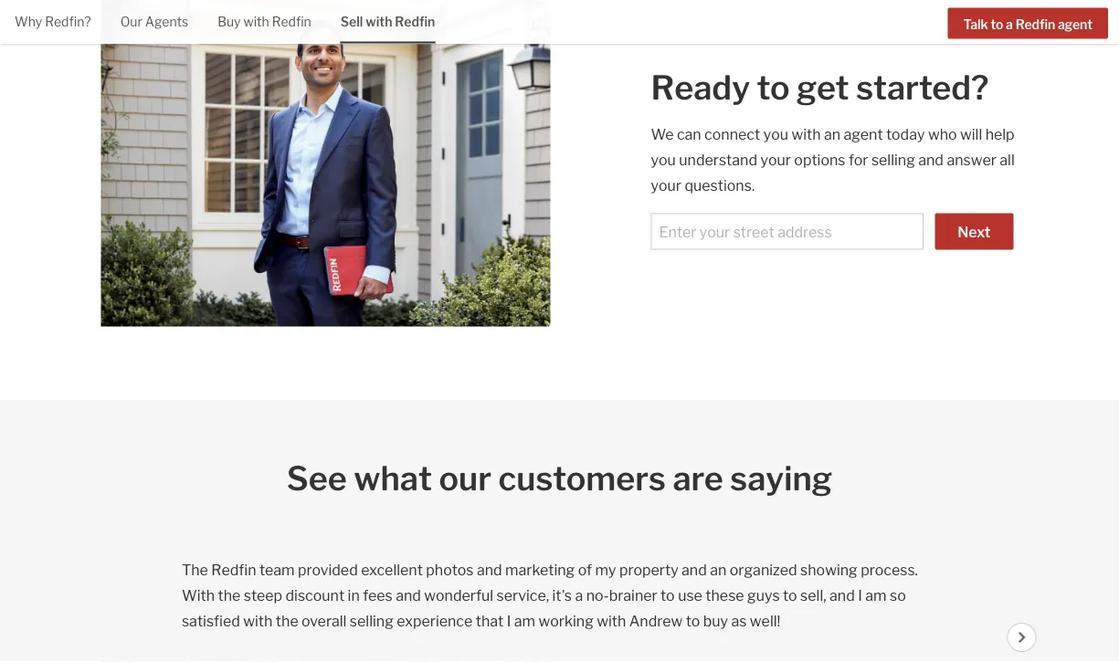 Task type: vqa. For each thing, say whether or not it's contained in the screenshot.
Our Agents
yes



Task type: describe. For each thing, give the bounding box(es) containing it.
we can connect you with an agent today who will help you understand your options for selling and answer all your questions.
[[651, 126, 1015, 195]]

0 vertical spatial am
[[865, 587, 887, 605]]

all
[[1000, 151, 1015, 169]]

will
[[960, 126, 983, 143]]

can
[[677, 126, 702, 143]]

agent inside button
[[1058, 16, 1093, 32]]

why redfin?
[[15, 14, 91, 30]]

our agents
[[120, 14, 188, 30]]

0 vertical spatial the
[[217, 587, 240, 605]]

as
[[731, 612, 747, 630]]

ready to get started?
[[651, 67, 989, 107]]

to left sell,
[[783, 587, 797, 605]]

1 vertical spatial the
[[275, 612, 298, 630]]

redfin right sell
[[395, 14, 435, 30]]

with down steep
[[243, 612, 272, 630]]

are
[[673, 459, 724, 499]]

who
[[928, 126, 957, 143]]

talk
[[964, 16, 989, 32]]

next
[[958, 223, 991, 241]]

understand
[[679, 151, 758, 169]]

redfin?
[[45, 14, 91, 30]]

to left 'get'
[[757, 67, 790, 107]]

1 vertical spatial i
[[506, 612, 511, 630]]

sell with redfin
[[341, 14, 435, 30]]

organized
[[730, 561, 797, 579]]

0 horizontal spatial you
[[651, 151, 676, 169]]

next button
[[935, 213, 1014, 250]]

the
[[181, 561, 208, 579]]

options
[[794, 151, 846, 169]]

fees
[[363, 587, 392, 605]]

steep
[[243, 587, 282, 605]]

guys
[[747, 587, 780, 605]]

0 vertical spatial i
[[858, 587, 862, 605]]

satisfied
[[181, 612, 240, 630]]

showing
[[800, 561, 857, 579]]

these
[[705, 587, 744, 605]]

and down excellent
[[395, 587, 421, 605]]

to left buy
[[686, 612, 700, 630]]

today
[[887, 126, 925, 143]]

connect
[[705, 126, 761, 143]]

see
[[287, 459, 347, 499]]

working
[[538, 612, 593, 630]]

selling inside the redfin team provided excellent photos and marketing of my property and an organized showing process. with the steep discount in fees and wonderful service, it's a no-brainer to use these guys to sell, and i am so satisfied with the overall selling experience that i am working with andrew to buy as well!
[[349, 612, 393, 630]]

and inside we can connect you with an agent today who will help you understand your options for selling and answer all your questions.
[[919, 151, 944, 169]]

with down no-
[[596, 612, 626, 630]]

with right sell
[[366, 14, 392, 30]]

of
[[578, 561, 592, 579]]

excellent
[[361, 561, 423, 579]]

1 horizontal spatial you
[[764, 126, 789, 143]]

see what our customers are saying
[[287, 459, 833, 499]]

redfin inside the redfin team provided excellent photos and marketing of my property and an organized showing process. with the steep discount in fees and wonderful service, it's a no-brainer to use these guys to sell, and i am so satisfied with the overall selling experience that i am working with andrew to buy as well!
[[211, 561, 256, 579]]

sell with redfin link
[[341, 0, 435, 42]]

provided
[[297, 561, 358, 579]]

why
[[15, 14, 42, 30]]

an inside the redfin team provided excellent photos and marketing of my property and an organized showing process. with the steep discount in fees and wonderful service, it's a no-brainer to use these guys to sell, and i am so satisfied with the overall selling experience that i am working with andrew to buy as well!
[[710, 561, 726, 579]]

why redfin? link
[[15, 0, 91, 42]]

what
[[354, 459, 432, 499]]

0 horizontal spatial your
[[651, 177, 682, 195]]

process.
[[861, 561, 918, 579]]

buy with redfin link
[[218, 0, 311, 42]]

experience
[[396, 612, 472, 630]]

with
[[181, 587, 214, 605]]

we
[[651, 126, 674, 143]]



Task type: locate. For each thing, give the bounding box(es) containing it.
an inside we can connect you with an agent today who will help you understand your options for selling and answer all your questions.
[[824, 126, 841, 143]]

to left use
[[660, 587, 675, 605]]

andrew
[[629, 612, 682, 630]]

1 vertical spatial an
[[710, 561, 726, 579]]

selling
[[872, 151, 916, 169], [349, 612, 393, 630]]

brainer
[[609, 587, 657, 605]]

redfin up steep
[[211, 561, 256, 579]]

a inside button
[[1006, 16, 1013, 32]]

0 horizontal spatial selling
[[349, 612, 393, 630]]

selling down fees at left bottom
[[349, 612, 393, 630]]

0 horizontal spatial an
[[710, 561, 726, 579]]

i
[[858, 587, 862, 605], [506, 612, 511, 630]]

1 horizontal spatial the
[[275, 612, 298, 630]]

an
[[824, 126, 841, 143], [710, 561, 726, 579]]

am
[[865, 587, 887, 605], [514, 612, 535, 630]]

redfin left sell
[[272, 14, 311, 30]]

buy with redfin
[[218, 14, 311, 30]]

agent inside we can connect you with an agent today who will help you understand your options for selling and answer all your questions.
[[844, 126, 883, 143]]

redfin right 'talk'
[[1016, 16, 1056, 32]]

1 vertical spatial your
[[651, 177, 682, 195]]

our
[[439, 459, 492, 499]]

for
[[849, 151, 869, 169]]

1 horizontal spatial selling
[[872, 151, 916, 169]]

you
[[764, 126, 789, 143], [651, 151, 676, 169]]

0 horizontal spatial a
[[575, 587, 583, 605]]

marketing
[[505, 561, 575, 579]]

that
[[475, 612, 503, 630]]

1 vertical spatial you
[[651, 151, 676, 169]]

0 vertical spatial a
[[1006, 16, 1013, 32]]

photos
[[426, 561, 473, 579]]

1 vertical spatial am
[[514, 612, 535, 630]]

you down the we on the right
[[651, 151, 676, 169]]

am down service,
[[514, 612, 535, 630]]

and down showing
[[829, 587, 855, 605]]

and down who
[[919, 151, 944, 169]]

1 vertical spatial selling
[[349, 612, 393, 630]]

the redfin team provided excellent photos and marketing of my property and an organized showing process. with the steep discount in fees and wonderful service, it's a no-brainer to use these guys to sell, and i am so satisfied with the overall selling experience that i am working with andrew to buy as well!
[[181, 561, 918, 630]]

buy
[[703, 612, 728, 630]]

a right it's
[[575, 587, 583, 605]]

i left so
[[858, 587, 862, 605]]

answer
[[947, 151, 997, 169]]

the right the with
[[217, 587, 240, 605]]

discount
[[285, 587, 344, 605]]

am left so
[[865, 587, 887, 605]]

selling inside we can connect you with an agent today who will help you understand your options for selling and answer all your questions.
[[872, 151, 916, 169]]

an up options
[[824, 126, 841, 143]]

0 horizontal spatial i
[[506, 612, 511, 630]]

with
[[244, 14, 269, 30], [366, 14, 392, 30], [792, 126, 821, 143], [243, 612, 272, 630], [596, 612, 626, 630]]

selling down today
[[872, 151, 916, 169]]

redfin agent holding a tablet outside a home image
[[101, 0, 551, 327]]

started?
[[856, 67, 989, 107]]

your left options
[[761, 151, 791, 169]]

to
[[991, 16, 1004, 32], [757, 67, 790, 107], [660, 587, 675, 605], [783, 587, 797, 605], [686, 612, 700, 630]]

in
[[347, 587, 359, 605]]

1 horizontal spatial your
[[761, 151, 791, 169]]

redfin inside button
[[1016, 16, 1056, 32]]

our
[[120, 14, 142, 30]]

the down steep
[[275, 612, 298, 630]]

sell
[[341, 14, 363, 30]]

no-
[[586, 587, 609, 605]]

a inside the redfin team provided excellent photos and marketing of my property and an organized showing process. with the steep discount in fees and wonderful service, it's a no-brainer to use these guys to sell, and i am so satisfied with the overall selling experience that i am working with andrew to buy as well!
[[575, 587, 583, 605]]

0 vertical spatial an
[[824, 126, 841, 143]]

buy
[[218, 14, 241, 30]]

1 horizontal spatial a
[[1006, 16, 1013, 32]]

a right 'talk'
[[1006, 16, 1013, 32]]

1 horizontal spatial i
[[858, 587, 862, 605]]

get
[[797, 67, 850, 107]]

property
[[619, 561, 678, 579]]

1 vertical spatial agent
[[844, 126, 883, 143]]

service,
[[496, 587, 549, 605]]

and
[[919, 151, 944, 169], [476, 561, 502, 579], [681, 561, 707, 579], [395, 587, 421, 605], [829, 587, 855, 605]]

0 vertical spatial your
[[761, 151, 791, 169]]

my
[[595, 561, 616, 579]]

so
[[890, 587, 906, 605]]

agent
[[1058, 16, 1093, 32], [844, 126, 883, 143]]

wonderful
[[424, 587, 493, 605]]

and up use
[[681, 561, 707, 579]]

1 horizontal spatial am
[[865, 587, 887, 605]]

with inside we can connect you with an agent today who will help you understand your options for selling and answer all your questions.
[[792, 126, 821, 143]]

our agents link
[[120, 0, 188, 42]]

1 vertical spatial a
[[575, 587, 583, 605]]

to inside button
[[991, 16, 1004, 32]]

0 vertical spatial selling
[[872, 151, 916, 169]]

overall
[[301, 612, 346, 630]]

with right buy
[[244, 14, 269, 30]]

your down the we on the right
[[651, 177, 682, 195]]

the
[[217, 587, 240, 605], [275, 612, 298, 630]]

an up these
[[710, 561, 726, 579]]

help
[[986, 126, 1015, 143]]

team
[[259, 561, 294, 579]]

next image
[[1017, 632, 1028, 643]]

talk to a redfin agent button
[[948, 8, 1109, 39]]

0 horizontal spatial the
[[217, 587, 240, 605]]

well!
[[750, 612, 780, 630]]

questions.
[[685, 177, 755, 195]]

redfin
[[272, 14, 311, 30], [395, 14, 435, 30], [1016, 16, 1056, 32], [211, 561, 256, 579]]

agents
[[145, 14, 188, 30]]

with up options
[[792, 126, 821, 143]]

it's
[[552, 587, 572, 605]]

your
[[761, 151, 791, 169], [651, 177, 682, 195]]

1 horizontal spatial an
[[824, 126, 841, 143]]

saying
[[730, 459, 833, 499]]

a
[[1006, 16, 1013, 32], [575, 587, 583, 605]]

sell,
[[800, 587, 826, 605]]

i right that
[[506, 612, 511, 630]]

0 vertical spatial agent
[[1058, 16, 1093, 32]]

use
[[678, 587, 702, 605]]

ready
[[651, 67, 750, 107]]

1 horizontal spatial agent
[[1058, 16, 1093, 32]]

customers
[[499, 459, 666, 499]]

talk to a redfin agent
[[964, 16, 1093, 32]]

Enter your street address search field
[[651, 213, 924, 250]]

you right 'connect'
[[764, 126, 789, 143]]

0 horizontal spatial am
[[514, 612, 535, 630]]

0 horizontal spatial agent
[[844, 126, 883, 143]]

and right photos
[[476, 561, 502, 579]]

0 vertical spatial you
[[764, 126, 789, 143]]

to right 'talk'
[[991, 16, 1004, 32]]



